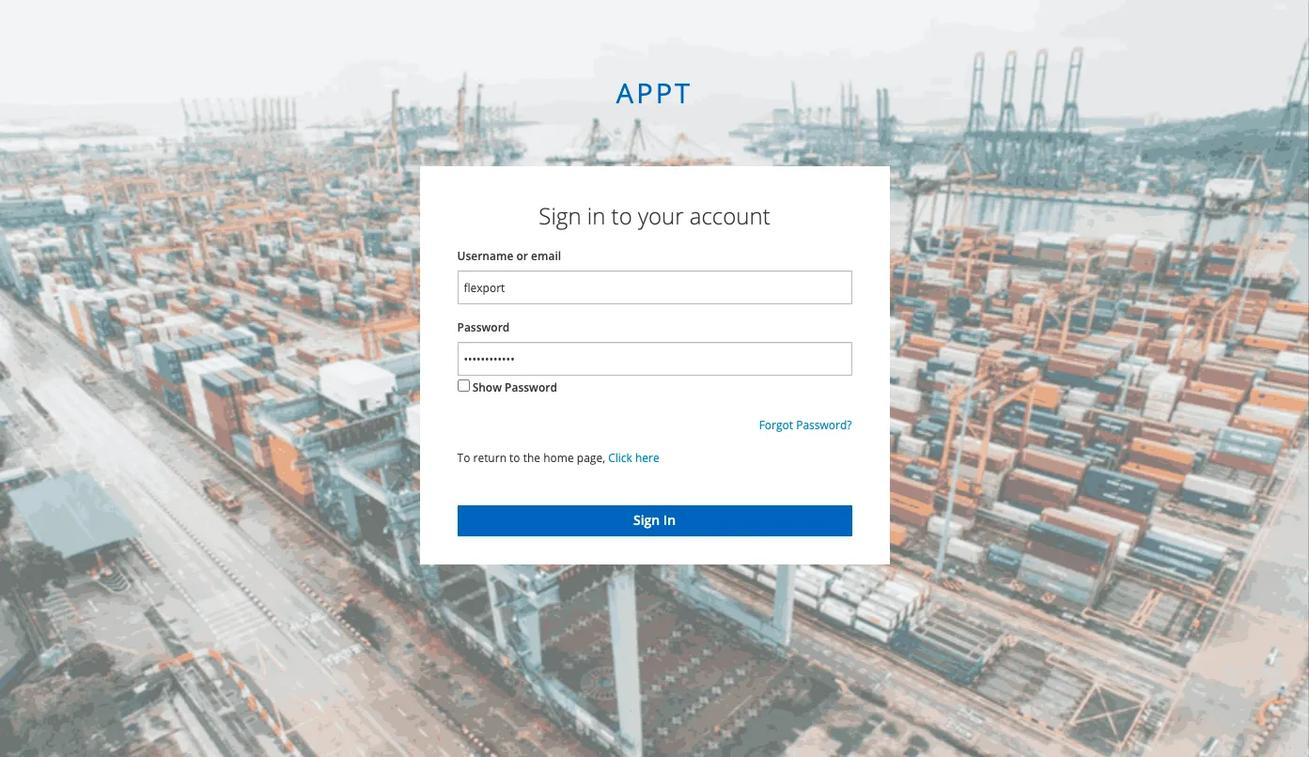 Task type: describe. For each thing, give the bounding box(es) containing it.
sign in to your account
[[539, 200, 770, 231]]

to for the
[[509, 450, 520, 466]]

home
[[543, 450, 574, 466]]

the
[[523, 450, 540, 466]]

password?
[[796, 417, 852, 433]]

to return to the home page, click here
[[457, 450, 659, 466]]

account
[[690, 200, 770, 231]]

here
[[635, 450, 659, 466]]

Password password field
[[457, 342, 852, 376]]

forgot
[[759, 417, 793, 433]]

forgot password?
[[759, 417, 852, 433]]

0 vertical spatial password
[[457, 320, 510, 336]]

username or email
[[457, 248, 561, 264]]

show password
[[472, 380, 557, 396]]

page,
[[577, 450, 605, 466]]

return
[[473, 450, 507, 466]]



Task type: locate. For each thing, give the bounding box(es) containing it.
click
[[608, 450, 632, 466]]

show
[[472, 380, 502, 396]]

password up show
[[457, 320, 510, 336]]

Username or email text field
[[457, 271, 852, 305]]

None submit
[[457, 506, 852, 536]]

forgot password? link
[[759, 417, 852, 433]]

or
[[516, 248, 528, 264]]

0 horizontal spatial to
[[509, 450, 520, 466]]

your
[[638, 200, 684, 231]]

Show Password checkbox
[[457, 380, 469, 392]]

1 vertical spatial password
[[505, 380, 557, 396]]

1 horizontal spatial to
[[611, 200, 632, 231]]

to right in
[[611, 200, 632, 231]]

click here link
[[608, 450, 659, 466]]

to left the
[[509, 450, 520, 466]]

username
[[457, 248, 513, 264]]

to
[[457, 450, 470, 466]]

appt
[[616, 74, 693, 111]]

to
[[611, 200, 632, 231], [509, 450, 520, 466]]

sign
[[539, 200, 581, 231]]

0 vertical spatial to
[[611, 200, 632, 231]]

email
[[531, 248, 561, 264]]

1 vertical spatial to
[[509, 450, 520, 466]]

password
[[457, 320, 510, 336], [505, 380, 557, 396]]

in
[[587, 200, 606, 231]]

to for your
[[611, 200, 632, 231]]

password right show
[[505, 380, 557, 396]]



